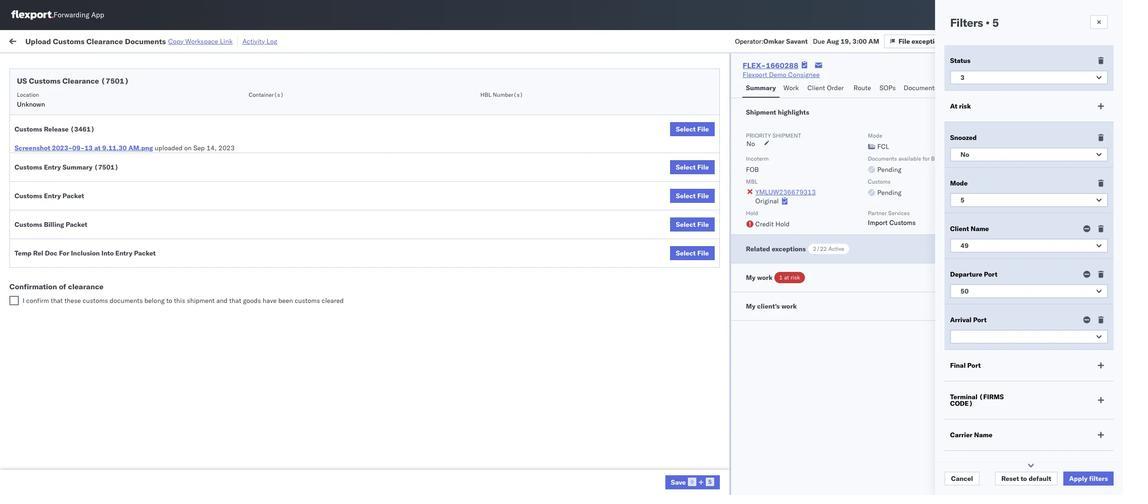 Task type: locate. For each thing, give the bounding box(es) containing it.
4 lhuu7894563, from the top
[[767, 278, 815, 287]]

2022 for fifth schedule pickup from los angeles, ca button from the bottom of the page
[[264, 113, 280, 122]]

risk right 'at'
[[960, 102, 972, 111]]

risk right 759
[[195, 36, 206, 45]]

1 vertical spatial (7501)
[[94, 163, 119, 172]]

aug
[[827, 37, 840, 45]]

confirm delivery
[[22, 278, 72, 287], [22, 464, 72, 473]]

demo
[[770, 71, 787, 79], [1017, 142, 1034, 151]]

1 vertical spatial snoozed
[[951, 134, 977, 142]]

schedule pickup from los angeles, ca link for 4th schedule pickup from los angeles, ca button from the bottom of the page
[[22, 133, 137, 142]]

1 vertical spatial import
[[869, 219, 888, 227]]

2:59 for fifth schedule pickup from los angeles, ca button from the bottom of the page
[[198, 113, 212, 122]]

import
[[80, 36, 101, 45], [869, 219, 888, 227]]

2 vertical spatial packet
[[134, 249, 156, 258]]

appointment
[[77, 92, 116, 100], [77, 154, 116, 162], [77, 237, 116, 245]]

1 vertical spatial entry
[[44, 192, 61, 200]]

5 schedule pickup from los angeles, ca from the top
[[22, 299, 137, 307]]

3 abcdefg78456546 from the top
[[848, 258, 911, 266]]

0 vertical spatial client
[[808, 84, 826, 92]]

0 vertical spatial clearance
[[86, 36, 123, 46]]

bosch ocean test
[[460, 92, 514, 101], [460, 113, 514, 122], [542, 113, 595, 122], [460, 154, 514, 163], [542, 154, 595, 163], [460, 175, 514, 184], [542, 175, 595, 184], [460, 237, 514, 246], [542, 237, 595, 246], [460, 258, 514, 266], [542, 258, 595, 266]]

flex-1846748 button
[[667, 90, 732, 103], [667, 90, 732, 103], [667, 111, 732, 124], [667, 111, 732, 124], [667, 131, 732, 145], [667, 131, 732, 145], [667, 152, 732, 165], [667, 152, 732, 165], [667, 173, 732, 186], [667, 173, 732, 186], [667, 193, 732, 207], [667, 193, 732, 207]]

for left broker
[[923, 155, 930, 162]]

1 vertical spatial packet
[[66, 221, 87, 229]]

0 vertical spatial 2023
[[219, 144, 235, 152]]

3 flex-2130387 from the top
[[682, 382, 730, 391]]

ceau7522281, up credit hold
[[767, 196, 815, 204]]

select for customs billing packet
[[676, 221, 696, 229]]

1 vertical spatial omkar savant
[[1004, 154, 1046, 163]]

schedule pickup from los angeles, ca for fifth schedule pickup from los angeles, ca button from the bottom of the page
[[22, 113, 137, 121]]

omkar up the 5 button
[[1004, 154, 1024, 163]]

schedule pickup from los angeles, ca up 09-
[[22, 133, 137, 142]]

angeles, for 4th schedule pickup from los angeles, ca button
[[101, 216, 127, 225]]

(7501)
[[101, 76, 129, 86], [94, 163, 119, 172]]

6 hlxu8034992 from the top
[[866, 196, 912, 204]]

entry for summary
[[44, 163, 61, 172]]

schedule delivery appointment button down 2023-
[[22, 154, 116, 164]]

0 vertical spatial work
[[103, 36, 119, 45]]

upload inside button
[[22, 195, 43, 204]]

1 horizontal spatial hbl
[[991, 155, 1002, 162]]

schedule delivery appointment
[[22, 92, 116, 100], [22, 154, 116, 162], [22, 237, 116, 245]]

1 vertical spatial schedule delivery appointment
[[22, 154, 116, 162]]

container numbers
[[767, 76, 817, 83]]

0 vertical spatial snoozed
[[197, 58, 218, 65]]

schedule pickup from los angeles, ca button down the customs entry summary (7501) at the top left of the page
[[22, 174, 137, 185]]

1 vertical spatial savant
[[1026, 92, 1046, 101]]

port for final port
[[968, 362, 982, 370]]

2 horizontal spatial at
[[785, 274, 790, 281]]

4 schedule pickup from los angeles, ca link from the top
[[22, 216, 137, 225]]

packet right into
[[134, 249, 156, 258]]

customs up partner
[[869, 178, 891, 185]]

am for 1st confirm delivery button from the bottom of the page
[[214, 465, 225, 473]]

ca inside confirm pickup from los angeles, ca link
[[125, 257, 134, 266]]

3 lhuu7894563, uetu5238478 from the top
[[767, 258, 863, 266]]

1 horizontal spatial 14,
[[256, 237, 266, 246]]

am.png
[[128, 144, 153, 152]]

1 vertical spatial dec
[[241, 258, 254, 266]]

carrier
[[951, 431, 973, 440]]

angeles, for confirm pickup from los angeles, ca button
[[97, 257, 123, 266]]

2 vertical spatial clearance
[[73, 195, 103, 204]]

0 vertical spatial import
[[80, 36, 101, 45]]

schedule pickup from los angeles, ca link down clearance
[[22, 298, 137, 308]]

hbl number(s)
[[481, 91, 523, 98]]

1 vertical spatial for
[[923, 155, 930, 162]]

2:59 for schedule delivery appointment button associated with 2:59 am edt, nov 5, 2022
[[198, 154, 212, 163]]

5 up client name
[[961, 196, 965, 205]]

import inside button
[[80, 36, 101, 45]]

2:59 am edt, nov 5, 2022 for schedule delivery appointment button associated with 2:59 am edt, nov 5, 2022
[[198, 154, 280, 163]]

at right the 1
[[785, 274, 790, 281]]

ceau7522281, up highlights
[[767, 92, 815, 101]]

1 omkar savant from the top
[[1004, 92, 1046, 101]]

(firms
[[980, 393, 1005, 402]]

operator:
[[735, 37, 764, 45]]

2023 right 13,
[[266, 299, 282, 308]]

1 horizontal spatial work
[[784, 84, 799, 92]]

1 horizontal spatial that
[[229, 297, 241, 305]]

0 horizontal spatial import
[[80, 36, 101, 45]]

2 2130384 from the top
[[702, 423, 730, 432]]

3 schedule delivery appointment link from the top
[[22, 236, 116, 246]]

3 2:59 am edt, nov 5, 2022 from the top
[[198, 154, 280, 163]]

1 customs from the left
[[83, 297, 108, 305]]

appointment down 13
[[77, 154, 116, 162]]

2:59 for fifth schedule pickup from los angeles, ca button
[[198, 299, 212, 308]]

0 horizontal spatial 5
[[961, 196, 965, 205]]

0 vertical spatial schedule delivery appointment link
[[22, 91, 116, 101]]

schedule delivery appointment button for 2:59 am est, dec 14, 2022
[[22, 236, 116, 247]]

flex-2130387
[[682, 320, 730, 328], [682, 341, 730, 349], [682, 382, 730, 391], [682, 444, 730, 453], [682, 465, 730, 473]]

schedule down screenshot
[[22, 154, 49, 162]]

1 hlxu8034992 from the top
[[866, 92, 912, 101]]

Search Shipments (/) text field
[[944, 8, 1034, 22]]

2 horizontal spatial work
[[782, 302, 797, 311]]

schedule
[[22, 92, 49, 100], [22, 113, 49, 121], [22, 133, 49, 142], [22, 154, 49, 162], [22, 175, 49, 183], [22, 216, 49, 225], [22, 237, 49, 245], [22, 299, 49, 307]]

1 vertical spatial at
[[94, 144, 101, 152]]

select file button for customs entry packet
[[671, 189, 715, 203]]

status
[[951, 56, 971, 65], [52, 58, 68, 65]]

snoozed
[[197, 58, 218, 65], [951, 134, 977, 142]]

at
[[187, 36, 193, 45], [94, 144, 101, 152], [785, 274, 790, 281]]

savant up the 5 button
[[1026, 154, 1046, 163]]

1 vertical spatial flex-2130384
[[682, 423, 730, 432]]

0 horizontal spatial status
[[52, 58, 68, 65]]

schedule for 2:59 am est, dec 14, 2022 schedule delivery appointment button
[[22, 237, 49, 245]]

customs inside partner services import customs
[[890, 219, 916, 227]]

0 horizontal spatial snoozed
[[197, 58, 218, 65]]

1 schedule from the top
[[22, 92, 49, 100]]

0 vertical spatial confirm
[[22, 257, 46, 266]]

2 confirm delivery button from the top
[[22, 464, 72, 474]]

customs down services
[[890, 219, 916, 227]]

container numbers button
[[762, 74, 834, 83]]

snoozed for snoozed
[[951, 134, 977, 142]]

my inside button
[[746, 302, 756, 311]]

select file button
[[671, 122, 715, 136], [671, 160, 715, 174], [671, 189, 715, 203], [671, 218, 715, 232], [671, 246, 715, 260]]

1 2:59 am edt, nov 5, 2022 from the top
[[198, 92, 280, 101]]

1 vertical spatial client
[[951, 225, 970, 233]]

no right broker
[[961, 150, 970, 159]]

flex-1889466
[[682, 217, 730, 225], [682, 237, 730, 246], [682, 258, 730, 266], [682, 279, 730, 287]]

clearance inside button
[[73, 195, 103, 204]]

risk for 1 at risk
[[791, 274, 801, 281]]

hold
[[746, 210, 759, 217], [776, 220, 790, 229]]

None checkbox
[[9, 296, 19, 306]]

0 vertical spatial hbl
[[481, 91, 492, 98]]

upload customs clearance documents button
[[22, 195, 139, 205]]

upload for upload customs clearance documents
[[22, 195, 43, 204]]

batch action
[[1071, 36, 1112, 45]]

pickup for 4th schedule pickup from los angeles, ca button from the bottom of the page
[[51, 133, 71, 142]]

confirm
[[22, 257, 46, 266], [22, 278, 46, 287], [22, 464, 46, 473]]

delivery for 8:30 am est, feb 3, 2023
[[47, 464, 72, 473]]

select file for customs entry summary (7501)
[[676, 163, 709, 172]]

client inside button
[[808, 84, 826, 92]]

5 schedule pickup from los angeles, ca link from the top
[[22, 298, 137, 308]]

container(s)
[[249, 91, 284, 98]]

14, up 23,
[[256, 237, 266, 246]]

ocean fcl for 2:59 am edt, nov 5, 2022 schedule delivery appointment 'link'
[[379, 154, 412, 163]]

1 schedule pickup from los angeles, ca button from the top
[[22, 112, 137, 122]]

resize handle column header
[[181, 73, 192, 496], [319, 73, 331, 496], [363, 73, 374, 496], [444, 73, 456, 496], [526, 73, 537, 496], [651, 73, 662, 496], [751, 73, 762, 496], [832, 73, 843, 496], [988, 73, 999, 496], [1069, 73, 1081, 496], [1107, 73, 1118, 496]]

documents
[[125, 36, 166, 46], [904, 84, 938, 92], [869, 155, 898, 162], [105, 195, 139, 204]]

dec for 23,
[[241, 258, 254, 266]]

4 schedule pickup from los angeles, ca from the top
[[22, 216, 137, 225]]

jaehyung choi - test destination agent
[[1004, 361, 1123, 370]]

1 horizontal spatial status
[[951, 56, 971, 65]]

angeles,
[[101, 113, 127, 121], [101, 133, 127, 142], [101, 175, 127, 183], [101, 216, 127, 225], [97, 257, 123, 266], [101, 299, 127, 307]]

1 vertical spatial upload
[[22, 195, 43, 204]]

filters • 5
[[951, 16, 1000, 30]]

from
[[73, 113, 87, 121], [73, 133, 87, 142], [73, 175, 87, 183], [73, 216, 87, 225], [69, 257, 83, 266], [73, 299, 87, 307]]

select for customs entry packet
[[676, 192, 696, 200]]

2 select from the top
[[676, 163, 696, 172]]

schedule pickup from los angeles, ca link for 4th schedule pickup from los angeles, ca button
[[22, 216, 137, 225]]

schedule up rel
[[22, 237, 49, 245]]

3 schedule pickup from los angeles, ca from the top
[[22, 175, 137, 183]]

0 vertical spatial mode
[[869, 132, 883, 139]]

est, for 13,
[[226, 299, 240, 308]]

confirm for 8:30 am est, feb 3, 2023
[[22, 464, 46, 473]]

integration
[[460, 465, 493, 473], [542, 465, 574, 473], [542, 485, 574, 494]]

clearance down ready
[[62, 76, 99, 86]]

schedule pickup from los angeles, ca link up (3461) at the top of the page
[[22, 112, 137, 122]]

schedule delivery appointment for 2:59 am est, dec 14, 2022
[[22, 237, 116, 245]]

4 schedule from the top
[[22, 154, 49, 162]]

5 test123456 from the top
[[848, 196, 887, 204]]

apply filters button
[[1064, 472, 1114, 486]]

(7501) for customs entry summary (7501)
[[94, 163, 119, 172]]

4 schedule pickup from los angeles, ca button from the top
[[22, 216, 137, 226]]

2 vertical spatial port
[[968, 362, 982, 370]]

hbl
[[481, 91, 492, 98], [991, 155, 1002, 162]]

port right final
[[968, 362, 982, 370]]

los for confirm pickup from los angeles, ca button
[[85, 257, 95, 266]]

schedule up screenshot
[[22, 133, 49, 142]]

0 vertical spatial summary
[[746, 84, 776, 92]]

customs billing packet
[[15, 221, 87, 229]]

snoozed : no
[[197, 58, 230, 65]]

4 1889466 from the top
[[702, 279, 730, 287]]

1 horizontal spatial numbers
[[882, 76, 905, 83]]

upload up customs billing packet
[[22, 195, 43, 204]]

1 edt, from the top
[[226, 92, 241, 101]]

work up by:
[[27, 34, 51, 47]]

1 horizontal spatial to
[[1021, 475, 1028, 483]]

50 button
[[951, 284, 1109, 299]]

numbers
[[793, 76, 817, 83], [882, 76, 905, 83]]

summary down 09-
[[63, 163, 93, 172]]

lhuu7894563, down credit hold
[[767, 237, 815, 245]]

schedule delivery appointment button down us customs clearance (7501)
[[22, 91, 116, 102]]

work inside button
[[782, 302, 797, 311]]

0 horizontal spatial work
[[103, 36, 119, 45]]

previous button
[[991, 34, 1060, 48]]

1 vertical spatial confirm
[[22, 278, 46, 287]]

mode up documents available for broker
[[869, 132, 883, 139]]

schedule pickup from los angeles, ca link down upload customs clearance documents button
[[22, 216, 137, 225]]

3 nov from the top
[[242, 154, 255, 163]]

file exception down •
[[963, 36, 1007, 45]]

0 horizontal spatial my work
[[9, 34, 51, 47]]

no inside button
[[961, 150, 970, 159]]

savant left 'due'
[[787, 37, 808, 45]]

omkar up flex-1660288
[[764, 37, 785, 45]]

select file for customs entry packet
[[676, 192, 709, 200]]

0 horizontal spatial at
[[94, 144, 101, 152]]

4 5, from the top
[[256, 175, 262, 184]]

2 vertical spatial omkar
[[1004, 154, 1024, 163]]

2022 for schedule delivery appointment button associated with 2:59 am edt, nov 5, 2022
[[264, 154, 280, 163]]

progress
[[147, 58, 171, 65]]

3 edt, from the top
[[226, 154, 241, 163]]

ceau7522281, down highlights
[[767, 134, 815, 142]]

1 confirm delivery link from the top
[[22, 278, 72, 287]]

test123456 for upload customs clearance documents
[[848, 196, 887, 204]]

at right 759
[[187, 36, 193, 45]]

50
[[961, 287, 969, 296]]

3 2130387 from the top
[[702, 382, 730, 391]]

ceau7522281, up ymluw236679313 button
[[767, 175, 815, 183]]

my down related
[[746, 274, 756, 282]]

2 lhuu7894563, uetu5238478 from the top
[[767, 237, 863, 245]]

fcl for 1st confirm delivery button from the bottom of the page
[[400, 465, 412, 473]]

customs left billing in the left top of the page
[[15, 221, 42, 229]]

1 vertical spatial work
[[784, 84, 799, 92]]

confirm for 7:00 pm est, dec 23, 2022
[[22, 257, 46, 266]]

1 schedule delivery appointment link from the top
[[22, 91, 116, 101]]

1 vertical spatial 5
[[961, 196, 965, 205]]

hold up credit
[[746, 210, 759, 217]]

(7501) down status : ready for work, blocked, in progress
[[101, 76, 129, 86]]

next
[[1070, 37, 1085, 45]]

batch
[[1071, 36, 1089, 45]]

confirm
[[26, 297, 49, 305]]

shipment highlights
[[746, 108, 810, 117]]

0 vertical spatial shipment
[[773, 132, 802, 139]]

2 2:59 am edt, nov 5, 2022 from the top
[[198, 113, 280, 122]]

shipment down highlights
[[773, 132, 802, 139]]

4 nov from the top
[[242, 175, 255, 184]]

appointment up inclusion
[[77, 237, 116, 245]]

upload up by:
[[25, 36, 51, 46]]

2 : from the left
[[218, 58, 220, 65]]

2 vertical spatial schedule delivery appointment link
[[22, 236, 116, 246]]

2 vertical spatial name
[[985, 463, 1004, 471]]

1 flex-2130387 from the top
[[682, 320, 730, 328]]

delivery
[[51, 92, 75, 100], [51, 154, 75, 162], [51, 237, 75, 245], [47, 278, 72, 287], [47, 464, 72, 473]]

3 schedule pickup from los angeles, ca link from the top
[[22, 174, 137, 184]]

est, up 7:00 pm est, dec 23, 2022
[[226, 237, 240, 246]]

schedule down confirmation
[[22, 299, 49, 307]]

2 vertical spatial 2023
[[263, 465, 279, 473]]

1 horizontal spatial hold
[[776, 220, 790, 229]]

schedule delivery appointment link up the customs entry summary (7501) at the top left of the page
[[22, 154, 116, 163]]

pickup for 3rd schedule pickup from los angeles, ca button from the top
[[51, 175, 71, 183]]

1 vertical spatial consignee
[[1036, 142, 1068, 151]]

am
[[869, 37, 880, 45], [214, 92, 225, 101], [214, 113, 225, 122], [214, 154, 225, 163], [214, 175, 225, 184], [214, 237, 225, 246], [214, 299, 225, 308], [214, 465, 225, 473]]

clearance down the customs entry summary (7501) at the top left of the page
[[73, 195, 103, 204]]

schedule pickup from los angeles, ca link for fifth schedule pickup from los angeles, ca button from the bottom of the page
[[22, 112, 137, 122]]

2 vertical spatial at
[[785, 274, 790, 281]]

test
[[502, 92, 514, 101], [502, 113, 514, 122], [583, 113, 595, 122], [502, 154, 514, 163], [583, 154, 595, 163], [502, 175, 514, 184], [583, 175, 595, 184], [502, 237, 514, 246], [583, 237, 595, 246], [502, 258, 514, 266], [583, 258, 595, 266], [1055, 361, 1067, 370], [494, 465, 507, 473], [576, 465, 588, 473], [576, 485, 588, 494]]

client up 49 on the right of the page
[[951, 225, 970, 233]]

11 resize handle column header from the left
[[1107, 73, 1118, 496]]

8 schedule from the top
[[22, 299, 49, 307]]

4 edt, from the top
[[226, 175, 241, 184]]

work down container numbers
[[784, 84, 799, 92]]

confirmation
[[9, 282, 57, 292]]

customs inside button
[[45, 195, 71, 204]]

5 select file button from the top
[[671, 246, 715, 260]]

highlights
[[778, 108, 810, 117]]

nov
[[242, 92, 255, 101], [242, 113, 255, 122], [242, 154, 255, 163], [242, 175, 255, 184]]

sops button
[[876, 79, 901, 98]]

omkar down 3 button
[[1004, 92, 1024, 101]]

name for client name
[[971, 225, 990, 233]]

flex-2130384 button
[[667, 400, 732, 414], [667, 400, 732, 414], [667, 421, 732, 434], [667, 421, 732, 434], [667, 483, 732, 496], [667, 483, 732, 496]]

schedule delivery appointment up for on the left bottom
[[22, 237, 116, 245]]

client left order
[[808, 84, 826, 92]]

ca
[[128, 113, 137, 121], [128, 133, 137, 142], [128, 175, 137, 183], [128, 216, 137, 225], [125, 257, 134, 266], [128, 299, 137, 307]]

ceau7522281, down priority shipment on the right top of page
[[767, 154, 815, 163]]

summary down container
[[746, 84, 776, 92]]

os
[[1097, 11, 1106, 18]]

file exception up mbl/mawb numbers 'button'
[[899, 37, 943, 45]]

5 button
[[951, 193, 1109, 207]]

0 vertical spatial for
[[90, 58, 98, 65]]

est, for 3,
[[226, 465, 240, 473]]

est, right pm
[[226, 258, 240, 266]]

filtered by:
[[9, 58, 43, 66]]

customs down clearance
[[83, 297, 108, 305]]

(7501) for us customs clearance (7501)
[[101, 76, 129, 86]]

: left ready
[[68, 58, 70, 65]]

schedule pickup from los angeles, ca button up 09-
[[22, 133, 137, 143]]

4 test123456 from the top
[[848, 175, 887, 184]]

file exception
[[963, 36, 1007, 45], [899, 37, 943, 45]]

0 horizontal spatial :
[[68, 58, 70, 65]]

for left work,
[[90, 58, 98, 65]]

import inside partner services import customs
[[869, 219, 888, 227]]

work inside button
[[784, 84, 799, 92]]

1 select file from the top
[[676, 125, 709, 134]]

3 select from the top
[[676, 192, 696, 200]]

pickup for confirm pickup from los angeles, ca button
[[47, 257, 68, 266]]

no down link
[[223, 58, 230, 65]]

4 ceau7522281, hlxu6269489, hlxu8034992 from the top
[[767, 154, 912, 163]]

4 resize handle column header from the left
[[444, 73, 456, 496]]

am for 3rd schedule pickup from los angeles, ca button from the top
[[214, 175, 225, 184]]

numbers inside 'button'
[[882, 76, 905, 83]]

angeles, for fifth schedule pickup from los angeles, ca button
[[101, 299, 127, 307]]

2 omkar savant from the top
[[1004, 154, 1046, 163]]

(7501) down 9.11.30
[[94, 163, 119, 172]]

0 vertical spatial dec
[[242, 237, 254, 246]]

1 vertical spatial to
[[1021, 475, 1028, 483]]

upload for upload customs clearance documents copy workspace link
[[25, 36, 51, 46]]

upload customs clearance documents copy workspace link
[[25, 36, 233, 46]]

0 vertical spatial hold
[[746, 210, 759, 217]]

select file for customs billing packet
[[676, 221, 709, 229]]

log
[[267, 37, 278, 45]]

schedule down unknown
[[22, 113, 49, 121]]

3 schedule from the top
[[22, 133, 49, 142]]

ceau7522281, up priority shipment on the right top of page
[[767, 113, 815, 121]]

1 ocean fcl from the top
[[379, 113, 412, 122]]

1 horizontal spatial 5
[[993, 16, 1000, 30]]

name right carrier
[[975, 431, 993, 440]]

lhuu7894563, uetu5238478
[[767, 216, 863, 225], [767, 237, 863, 245], [767, 258, 863, 266], [767, 278, 863, 287]]

2 vertical spatial my
[[746, 302, 756, 311]]

est, left feb
[[226, 465, 240, 473]]

schedule pickup from los angeles, ca button down upload customs clearance documents button
[[22, 216, 137, 226]]

7 resize handle column header from the left
[[751, 73, 762, 496]]

: for status
[[68, 58, 70, 65]]

to left this at the bottom left of page
[[166, 297, 172, 305]]

fcl for fifth schedule pickup from los angeles, ca button from the bottom of the page
[[400, 113, 412, 122]]

0 horizontal spatial demo
[[770, 71, 787, 79]]

3 select file button from the top
[[671, 189, 715, 203]]

4 flex-1889466 from the top
[[682, 279, 730, 287]]

schedule pickup from los angeles, ca down clearance
[[22, 299, 137, 307]]

2 vertical spatial consignee
[[951, 463, 984, 471]]

1 select file button from the top
[[671, 122, 715, 136]]

2 pending from the top
[[878, 189, 902, 197]]

select for customs release (3461)
[[676, 125, 696, 134]]

clearance for us customs clearance (7501)
[[62, 76, 99, 86]]

customs right the been
[[295, 297, 320, 305]]

agent
[[1105, 361, 1123, 370]]

3 hlxu8034992 from the top
[[866, 134, 912, 142]]

0 vertical spatial schedule delivery appointment button
[[22, 91, 116, 102]]

exception up mbl/mawb numbers 'button'
[[912, 37, 943, 45]]

1 hlxu6269489, from the top
[[817, 92, 865, 101]]

arrival
[[951, 316, 972, 324]]

2/22 active
[[813, 245, 845, 253]]

at for 1
[[785, 274, 790, 281]]

departure
[[951, 270, 983, 279]]

omkar savant up the 5 button
[[1004, 154, 1046, 163]]

number(s)
[[493, 91, 523, 98]]

work left the 1
[[758, 274, 773, 282]]

schedule delivery appointment link up for on the left bottom
[[22, 236, 116, 246]]

file for customs entry summary (7501)
[[698, 163, 709, 172]]

los for 4th schedule pickup from los angeles, ca button
[[89, 216, 99, 225]]

location
[[17, 91, 39, 98]]

customs up billing in the left top of the page
[[45, 195, 71, 204]]

due aug 19, 3:00 am
[[813, 37, 880, 45]]

2 hlxu6269489, from the top
[[817, 113, 865, 121]]

1 uetu5238478 from the top
[[817, 216, 863, 225]]

flexport
[[743, 71, 768, 79], [991, 142, 1015, 151]]

schedule pickup from los angeles, ca link up 09-
[[22, 133, 137, 142]]

file exception button
[[948, 34, 1013, 48], [948, 34, 1013, 48], [885, 34, 949, 48], [885, 34, 949, 48]]

demo inside flexport demo consignee link
[[770, 71, 787, 79]]

4 ocean fcl from the top
[[379, 237, 412, 246]]

snoozed down workspace
[[197, 58, 218, 65]]

2 vertical spatial abcdefg78456546
[[848, 258, 911, 266]]

schedule down customs entry packet
[[22, 216, 49, 225]]

dec
[[242, 237, 254, 246], [241, 258, 254, 266]]

ocean fcl for 1st confirm delivery link from the bottom
[[379, 465, 412, 473]]

fcl for 2:59 am est, dec 14, 2022 schedule delivery appointment button
[[400, 237, 412, 246]]

2022 for confirm pickup from los angeles, ca button
[[267, 258, 284, 266]]

1 horizontal spatial flexport demo consignee
[[991, 142, 1068, 151]]

5 hlxu8034992 from the top
[[866, 175, 912, 183]]

0 vertical spatial work
[[27, 34, 51, 47]]

3 flex-2130384 from the top
[[682, 485, 730, 494]]

1 vertical spatial confirm delivery link
[[22, 464, 72, 473]]

ymluw236679313 button
[[756, 188, 816, 197]]

5 select file from the top
[[676, 249, 709, 258]]

2 vertical spatial flex-2130384
[[682, 485, 730, 494]]

exception down •
[[976, 36, 1007, 45]]

numbers for mbl/mawb numbers
[[882, 76, 905, 83]]

schedule delivery appointment button
[[22, 91, 116, 102], [22, 154, 116, 164], [22, 236, 116, 247]]

select file button for temp rel doc for inclusion into entry packet
[[671, 246, 715, 260]]

status for status
[[951, 56, 971, 65]]

0 horizontal spatial that
[[51, 297, 63, 305]]

6 resize handle column header from the left
[[651, 73, 662, 496]]

hold right credit
[[776, 220, 790, 229]]

status for status : ready for work, blocked, in progress
[[52, 58, 68, 65]]

packet down the customs entry summary (7501) at the top left of the page
[[63, 192, 84, 200]]

2 numbers from the left
[[882, 76, 905, 83]]

1 vertical spatial hbl
[[991, 155, 1002, 162]]

0 horizontal spatial customs
[[83, 297, 108, 305]]

test123456 for schedule pickup from los angeles, ca
[[848, 134, 887, 142]]

pending for customs
[[878, 189, 902, 197]]

2 vertical spatial 2130384
[[702, 485, 730, 494]]

my work up filtered by:
[[9, 34, 51, 47]]

flexport demo consignee
[[743, 71, 820, 79], [991, 142, 1068, 151]]

pickup for fifth schedule pickup from los angeles, ca button
[[51, 299, 71, 307]]

select file button for customs release (3461)
[[671, 122, 715, 136]]

schedule pickup from los angeles, ca for 4th schedule pickup from los angeles, ca button from the bottom of the page
[[22, 133, 137, 142]]

2 vertical spatial schedule delivery appointment
[[22, 237, 116, 245]]

3 appointment from the top
[[77, 237, 116, 245]]

4 2:59 am edt, nov 5, 2022 from the top
[[198, 175, 280, 184]]

1 abcdefg78456546 from the top
[[848, 217, 911, 225]]

1 : from the left
[[68, 58, 70, 65]]

2 schedule delivery appointment button from the top
[[22, 154, 116, 164]]

savant
[[787, 37, 808, 45], [1026, 92, 1046, 101], [1026, 154, 1046, 163]]

schedule pickup from los angeles, ca button down clearance
[[22, 298, 137, 309]]

1 horizontal spatial customs
[[295, 297, 320, 305]]

mbl/mawb numbers
[[848, 76, 905, 83]]

1 horizontal spatial for
[[923, 155, 930, 162]]

port for arrival port
[[974, 316, 987, 324]]

1 confirm from the top
[[22, 257, 46, 266]]

schedule for schedule delivery appointment button associated with 2:59 am edt, nov 5, 2022
[[22, 154, 49, 162]]

that left jan
[[229, 297, 241, 305]]

2:59 for 3rd schedule pickup from los angeles, ca button from the top
[[198, 175, 212, 184]]

0 vertical spatial flexport
[[743, 71, 768, 79]]

edt, for fifth schedule pickup from los angeles, ca button from the bottom of the page
[[226, 113, 241, 122]]

0 vertical spatial upload
[[25, 36, 51, 46]]

3 uetu5238478 from the top
[[817, 258, 863, 266]]

schedule pickup from los angeles, ca button up (3461) at the top of the page
[[22, 112, 137, 122]]

1 horizontal spatial at
[[187, 36, 193, 45]]

omkar savant down 3 button
[[1004, 92, 1046, 101]]

ca for 4th schedule pickup from los angeles, ca button
[[128, 216, 137, 225]]

4 ceau7522281, from the top
[[767, 154, 815, 163]]

1 vertical spatial schedule delivery appointment link
[[22, 154, 116, 163]]

49 button
[[951, 239, 1109, 253]]

1 that from the left
[[51, 297, 63, 305]]

1 horizontal spatial risk
[[791, 274, 801, 281]]

1 horizontal spatial summary
[[746, 84, 776, 92]]

schedule for 3rd schedule pickup from los angeles, ca button from the top
[[22, 175, 49, 183]]

2:59 am edt, nov 5, 2022 for fifth schedule pickup from los angeles, ca button from the bottom of the page
[[198, 113, 280, 122]]

schedule pickup from los angeles, ca for fifth schedule pickup from los angeles, ca button
[[22, 299, 137, 307]]

cancel
[[952, 475, 974, 483]]

on right 205
[[231, 36, 238, 45]]

active
[[829, 245, 845, 253]]

name up reset
[[985, 463, 1004, 471]]

numbers inside button
[[793, 76, 817, 83]]

on
[[231, 36, 238, 45], [184, 144, 192, 152]]

2 test123456 from the top
[[848, 134, 887, 142]]

confirm pickup from los angeles, ca link
[[22, 257, 134, 266]]

2 schedule pickup from los angeles, ca from the top
[[22, 133, 137, 142]]

select file for temp rel doc for inclusion into entry packet
[[676, 249, 709, 258]]

lhuu7894563, up msdu7304509
[[767, 278, 815, 287]]

2023 right sep
[[219, 144, 235, 152]]

my left client's
[[746, 302, 756, 311]]

6 schedule from the top
[[22, 216, 49, 225]]

shipment left and
[[187, 297, 215, 305]]

to right reset
[[1021, 475, 1028, 483]]



Task type: vqa. For each thing, say whether or not it's contained in the screenshot.
SOPs 'button'
yes



Task type: describe. For each thing, give the bounding box(es) containing it.
schedule for first schedule delivery appointment button from the top of the page
[[22, 92, 49, 100]]

flex-1662119
[[682, 361, 730, 370]]

flexport. image
[[11, 10, 54, 20]]

fcl for schedule delivery appointment button associated with 2:59 am edt, nov 5, 2022
[[400, 154, 412, 163]]

10 resize handle column header from the left
[[1069, 73, 1081, 496]]

3 flex-1846748 from the top
[[682, 134, 730, 142]]

no down priority
[[747, 140, 756, 148]]

feb
[[242, 465, 254, 473]]

risk for 759 at risk
[[195, 36, 206, 45]]

track
[[240, 36, 255, 45]]

from for fifth schedule pickup from los angeles, ca button
[[73, 299, 87, 307]]

operator: omkar savant
[[735, 37, 808, 45]]

1 vertical spatial flexport demo consignee
[[991, 142, 1068, 151]]

1 ceau7522281, hlxu6269489, hlxu8034992 from the top
[[767, 92, 912, 101]]

us
[[17, 76, 27, 86]]

import work
[[80, 36, 119, 45]]

name for consignee name
[[985, 463, 1004, 471]]

view as client
[[1048, 66, 1091, 74]]

1 horizontal spatial shipment
[[773, 132, 802, 139]]

ocean fcl for confirm pickup from los angeles, ca link
[[379, 258, 412, 266]]

0 horizontal spatial file exception
[[899, 37, 943, 45]]

4 lhuu7894563, uetu5238478 from the top
[[767, 278, 863, 287]]

los for fifth schedule pickup from los angeles, ca button from the bottom of the page
[[89, 113, 99, 121]]

message
[[127, 36, 153, 45]]

file for customs release (3461)
[[698, 125, 709, 134]]

(0)
[[153, 36, 165, 45]]

1 flex-1889466 from the top
[[682, 217, 730, 225]]

from for 4th schedule pickup from los angeles, ca button from the bottom of the page
[[73, 133, 87, 142]]

customs up customs billing packet
[[15, 192, 42, 200]]

no up dangerous
[[991, 189, 999, 197]]

apply
[[1070, 475, 1088, 483]]

7:00
[[198, 258, 212, 266]]

1 horizontal spatial demo
[[1017, 142, 1034, 151]]

reset
[[1002, 475, 1020, 483]]

route button
[[850, 79, 876, 98]]

1 appointment from the top
[[77, 92, 116, 100]]

0 horizontal spatial work
[[27, 34, 51, 47]]

2 horizontal spatial consignee
[[1036, 142, 1068, 151]]

2 1846748 from the top
[[702, 113, 730, 122]]

2023 for jan
[[266, 299, 282, 308]]

ca for fifth schedule pickup from los angeles, ca button from the bottom of the page
[[128, 113, 137, 121]]

1 2130384 from the top
[[702, 403, 730, 411]]

1 2130387 from the top
[[702, 320, 730, 328]]

1 5, from the top
[[256, 92, 262, 101]]

forwarding app link
[[11, 10, 104, 20]]

3 ceau7522281, from the top
[[767, 134, 815, 142]]

205 on track
[[217, 36, 255, 45]]

5 hlxu6269489, from the top
[[817, 175, 865, 183]]

client's
[[758, 302, 780, 311]]

0 vertical spatial flexport demo consignee
[[743, 71, 820, 79]]

5 resize handle column header from the left
[[526, 73, 537, 496]]

3 resize handle column header from the left
[[363, 73, 374, 496]]

customs up ready
[[53, 36, 85, 46]]

1 vertical spatial my work
[[746, 274, 773, 282]]

gvcu5265864
[[767, 320, 813, 328]]

3 2130384 from the top
[[702, 485, 730, 494]]

5 1846748 from the top
[[702, 175, 730, 184]]

related
[[746, 245, 771, 253]]

1 horizontal spatial exception
[[976, 36, 1007, 45]]

0 horizontal spatial consignee
[[789, 71, 820, 79]]

activity log button
[[243, 36, 278, 47]]

clearance for upload customs clearance documents copy workspace link
[[86, 36, 123, 46]]

broker
[[932, 155, 949, 162]]

1 confirm delivery button from the top
[[22, 278, 72, 288]]

schedule pickup from los angeles, ca link for fifth schedule pickup from los angeles, ca button
[[22, 298, 137, 308]]

4 flex-2130387 from the top
[[682, 444, 730, 453]]

upload customs clearance documents
[[22, 195, 139, 204]]

clearance for upload customs clearance documents
[[73, 195, 103, 204]]

2 flex-2130387 from the top
[[682, 341, 730, 349]]

hbl for hbl
[[991, 155, 1002, 162]]

fcl for confirm pickup from los angeles, ca button
[[400, 258, 412, 266]]

these
[[65, 297, 81, 305]]

13
[[85, 144, 93, 152]]

6 ceau7522281, from the top
[[767, 196, 815, 204]]

2 ceau7522281, from the top
[[767, 113, 815, 121]]

customs down screenshot
[[15, 163, 42, 172]]

0 vertical spatial my work
[[9, 34, 51, 47]]

4 flex-1846748 from the top
[[682, 154, 730, 163]]

5 flex-1846748 from the top
[[682, 175, 730, 184]]

container
[[767, 76, 792, 83]]

0 horizontal spatial mode
[[869, 132, 883, 139]]

fcl for 3rd schedule pickup from los angeles, ca button from the top
[[400, 175, 412, 184]]

route
[[854, 84, 872, 92]]

client for client order
[[808, 84, 826, 92]]

0 horizontal spatial 14,
[[207, 144, 217, 152]]

from for confirm pickup from los angeles, ca button
[[69, 257, 83, 266]]

1 1889466 from the top
[[702, 217, 730, 225]]

0 vertical spatial to
[[166, 297, 172, 305]]

in
[[141, 58, 146, 65]]

edt, for 3rd schedule pickup from los angeles, ca button from the top
[[226, 175, 241, 184]]

client for client name
[[951, 225, 970, 233]]

Search Work text field
[[807, 34, 910, 48]]

2:59 am edt, nov 5, 2022 for 3rd schedule pickup from los angeles, ca button from the top
[[198, 175, 280, 184]]

flex-1893174
[[682, 299, 730, 308]]

2023 for feb
[[263, 465, 279, 473]]

client order
[[808, 84, 844, 92]]

from for fifth schedule pickup from los angeles, ca button from the bottom of the page
[[73, 113, 87, 121]]

release
[[44, 125, 69, 134]]

2 customs from the left
[[295, 297, 320, 305]]

3 ocean fcl from the top
[[379, 175, 412, 184]]

inclusion
[[71, 249, 100, 258]]

am for 2:59 am est, dec 14, 2022 schedule delivery appointment button
[[214, 237, 225, 246]]

schedule pickup from los angeles, ca link for 3rd schedule pickup from los angeles, ca button from the top
[[22, 174, 137, 184]]

edt, for schedule delivery appointment button associated with 2:59 am edt, nov 5, 2022
[[226, 154, 241, 163]]

packet for customs billing packet
[[66, 221, 87, 229]]

schedule for fifth schedule pickup from los angeles, ca button
[[22, 299, 49, 307]]

3:00
[[853, 37, 867, 45]]

schedule delivery appointment button for 2:59 am edt, nov 5, 2022
[[22, 154, 116, 164]]

at for 759
[[187, 36, 193, 45]]

customs up screenshot
[[15, 125, 42, 134]]

filtered
[[9, 58, 32, 66]]

1 lhuu7894563, uetu5238478 from the top
[[767, 216, 863, 225]]

1 vertical spatial hold
[[776, 220, 790, 229]]

pm
[[214, 258, 224, 266]]

5 schedule pickup from los angeles, ca button from the top
[[22, 298, 137, 309]]

pickup for 4th schedule pickup from los angeles, ca button
[[51, 216, 71, 225]]

2 flex-1846748 from the top
[[682, 113, 730, 122]]

schedule pickup from los angeles, ca for 4th schedule pickup from los angeles, ca button
[[22, 216, 137, 225]]

file for temp rel doc for inclusion into entry packet
[[698, 249, 709, 258]]

4 uetu5238478 from the top
[[817, 278, 863, 287]]

incoterm fob
[[746, 155, 769, 174]]

2 lhuu7894563, from the top
[[767, 237, 815, 245]]

ca for 3rd schedule pickup from los angeles, ca button from the top
[[128, 175, 137, 183]]

flex-1660288 link
[[743, 61, 799, 70]]

1 vertical spatial work
[[758, 274, 773, 282]]

select file button for customs billing packet
[[671, 218, 715, 232]]

1 vertical spatial summary
[[63, 163, 93, 172]]

messages button
[[944, 79, 982, 98]]

los for fifth schedule pickup from los angeles, ca button
[[89, 299, 99, 307]]

schedule for fifth schedule pickup from los angeles, ca button from the bottom of the page
[[22, 113, 49, 121]]

1 horizontal spatial file exception
[[963, 36, 1007, 45]]

reset to default
[[1002, 475, 1052, 483]]

ca for 4th schedule pickup from los angeles, ca button from the bottom of the page
[[128, 133, 137, 142]]

work inside button
[[103, 36, 119, 45]]

1 horizontal spatial consignee
[[951, 463, 984, 471]]

2 confirm delivery link from the top
[[22, 464, 72, 473]]

6 flex-1846748 from the top
[[682, 196, 730, 204]]

ymluw236679313
[[756, 188, 816, 197]]

default
[[1029, 475, 1052, 483]]

6 ceau7522281, hlxu6269489, hlxu8034992 from the top
[[767, 196, 912, 204]]

no button
[[951, 148, 1109, 162]]

19,
[[841, 37, 851, 45]]

client
[[1074, 66, 1091, 74]]

1 horizontal spatial on
[[231, 36, 238, 45]]

1
[[780, 274, 783, 281]]

appointment for 2:59 am est, dec 14, 2022
[[77, 237, 116, 245]]

5, for fifth schedule pickup from los angeles, ca button from the bottom of the page
[[256, 113, 262, 122]]

3 test123456 from the top
[[848, 154, 887, 163]]

5 ceau7522281, hlxu6269489, hlxu8034992 from the top
[[767, 175, 912, 183]]

confirm pickup from los angeles, ca
[[22, 257, 134, 266]]

0 vertical spatial omkar
[[764, 37, 785, 45]]

2/22
[[813, 245, 827, 253]]

delivery for 2:59 am est, dec 14, 2022
[[51, 237, 75, 245]]

copy workspace link button
[[168, 37, 233, 45]]

5 ceau7522281, from the top
[[767, 175, 815, 183]]

temp rel doc for inclusion into entry packet
[[15, 249, 156, 258]]

angeles, for 4th schedule pickup from los angeles, ca button from the bottom of the page
[[101, 133, 127, 142]]

schedule delivery appointment for 2:59 am edt, nov 5, 2022
[[22, 154, 116, 162]]

documents available for broker
[[869, 155, 949, 162]]

2022 for 3rd schedule pickup from los angeles, ca button from the top
[[264, 175, 280, 184]]

3 ceau7522281, hlxu6269489, hlxu8034992 from the top
[[767, 134, 912, 142]]

view
[[1048, 66, 1063, 74]]

5 2130387 from the top
[[702, 465, 730, 473]]

shipment highlights button
[[731, 98, 1124, 126]]

original
[[756, 197, 779, 205]]

link
[[220, 37, 233, 45]]

0 vertical spatial 5
[[993, 16, 1000, 30]]

order
[[827, 84, 844, 92]]

2 that from the left
[[229, 297, 241, 305]]

appointment for 2:59 am edt, nov 5, 2022
[[77, 154, 116, 162]]

to inside reset to default button
[[1021, 475, 1028, 483]]

name for carrier name
[[975, 431, 993, 440]]

5, for 3rd schedule pickup from los angeles, ca button from the top
[[256, 175, 262, 184]]

select for temp rel doc for inclusion into entry packet
[[676, 249, 696, 258]]

file for customs entry packet
[[698, 192, 709, 200]]

2 nov from the top
[[242, 113, 255, 122]]

schedule delivery appointment link for 2:59 am est, dec 14, 2022
[[22, 236, 116, 246]]

0 horizontal spatial for
[[90, 58, 98, 65]]

summary inside button
[[746, 84, 776, 92]]

angeles, for 3rd schedule pickup from los angeles, ca button from the top
[[101, 175, 127, 183]]

0 horizontal spatial flexport
[[743, 71, 768, 79]]

2 flex-1889466 from the top
[[682, 237, 730, 246]]

2 uetu5238478 from the top
[[817, 237, 863, 245]]

1 vertical spatial 14,
[[256, 237, 266, 246]]

3 schedule pickup from los angeles, ca button from the top
[[22, 174, 137, 185]]

3,
[[255, 465, 261, 473]]

3 1846748 from the top
[[702, 134, 730, 142]]

1 vertical spatial my
[[746, 274, 756, 282]]

2 hlxu8034992 from the top
[[866, 113, 912, 121]]

1 1846748 from the top
[[702, 92, 730, 101]]

my client's work
[[746, 302, 797, 311]]

8 resize handle column header from the left
[[832, 73, 843, 496]]

import work button
[[76, 30, 123, 51]]

2 vertical spatial savant
[[1026, 154, 1046, 163]]

us customs clearance (7501)
[[17, 76, 129, 86]]

1 horizontal spatial flexport
[[991, 142, 1015, 151]]

priority shipment
[[746, 132, 802, 139]]

est, for 23,
[[226, 258, 240, 266]]

entry for packet
[[44, 192, 61, 200]]

9 resize handle column header from the left
[[988, 73, 999, 496]]

save button
[[666, 476, 720, 490]]

9.11.30
[[102, 144, 127, 152]]

been
[[278, 297, 293, 305]]

2 vertical spatial entry
[[115, 249, 132, 258]]

i
[[23, 297, 25, 305]]

sops
[[880, 84, 896, 92]]

schedule delivery appointment link for 2:59 am edt, nov 5, 2022
[[22, 154, 116, 163]]

2:59 am est, jan 13, 2023
[[198, 299, 282, 308]]

and
[[216, 297, 228, 305]]

3 hlxu6269489, from the top
[[817, 134, 865, 142]]

mbl
[[746, 178, 758, 185]]

filters
[[1090, 475, 1109, 483]]

maeu9408431
[[848, 320, 895, 328]]

workitem
[[10, 76, 35, 83]]

customs release (3461)
[[15, 125, 95, 134]]

2 horizontal spatial risk
[[960, 102, 972, 111]]

2 schedule pickup from los angeles, ca button from the top
[[22, 133, 137, 143]]

from for 3rd schedule pickup from los angeles, ca button from the top
[[73, 175, 87, 183]]

1 resize handle column header from the left
[[181, 73, 192, 496]]

1 ceau7522281, from the top
[[767, 92, 815, 101]]

2 ceau7522281, hlxu6269489, hlxu8034992 from the top
[[767, 113, 912, 121]]

1 2:59 from the top
[[198, 92, 212, 101]]

schedule for 4th schedule pickup from los angeles, ca button from the bottom of the page
[[22, 133, 49, 142]]

confirm pickup from los angeles, ca button
[[22, 257, 134, 267]]

2 resize handle column header from the left
[[319, 73, 331, 496]]

credit hold
[[756, 220, 790, 229]]

numbers for container numbers
[[793, 76, 817, 83]]

uploaded
[[155, 144, 183, 152]]

from for 4th schedule pickup from los angeles, ca button
[[73, 216, 87, 225]]

4 1846748 from the top
[[702, 154, 730, 163]]

1 vertical spatial omkar
[[1004, 92, 1024, 101]]

client name
[[951, 225, 990, 233]]

1 vertical spatial mode
[[951, 179, 968, 188]]

snoozed for snoozed : no
[[197, 58, 218, 65]]

0 vertical spatial savant
[[787, 37, 808, 45]]

5 flex-2130387 from the top
[[682, 465, 730, 473]]

3 1889466 from the top
[[702, 258, 730, 266]]

packet for customs entry packet
[[63, 192, 84, 200]]

customs down by:
[[29, 76, 61, 86]]

1 lhuu7894563, from the top
[[767, 216, 815, 225]]

1 schedule delivery appointment from the top
[[22, 92, 116, 100]]

next button
[[1065, 34, 1119, 48]]

1 vertical spatial on
[[184, 144, 192, 152]]

2023-
[[52, 144, 72, 152]]

: for snoozed
[[218, 58, 220, 65]]

related exceptions
[[746, 245, 806, 253]]

6 1846748 from the top
[[702, 196, 730, 204]]

schedule pickup from los angeles, ca for 3rd schedule pickup from los angeles, ca button from the top
[[22, 175, 137, 183]]

select file for customs release (3461)
[[676, 125, 709, 134]]

2 2130387 from the top
[[702, 341, 730, 349]]

1893174
[[702, 299, 730, 308]]

hbl for hbl number(s)
[[481, 91, 492, 98]]

confirm delivery for 1st confirm delivery link from the top
[[22, 278, 72, 287]]

previous
[[998, 37, 1025, 45]]

for
[[59, 249, 69, 258]]

2 confirm from the top
[[22, 278, 46, 287]]

6 hlxu6269489, from the top
[[817, 196, 865, 204]]

5 inside button
[[961, 196, 965, 205]]

0 vertical spatial my
[[9, 34, 24, 47]]

documents
[[110, 297, 143, 305]]

3 flex-1889466 from the top
[[682, 258, 730, 266]]

ca for fifth schedule pickup from los angeles, ca button
[[128, 299, 137, 307]]

3 lhuu7894563, from the top
[[767, 258, 815, 266]]

messages
[[948, 84, 977, 92]]

activity log
[[243, 37, 278, 45]]

screenshot 2023-09-13 at 9.11.30 am.png uploaded on sep 14, 2023
[[15, 144, 235, 152]]

0 horizontal spatial shipment
[[187, 297, 215, 305]]

select file button for customs entry summary (7501)
[[671, 160, 715, 174]]

2 flex-2130384 from the top
[[682, 423, 730, 432]]

1 flex-2130384 from the top
[[682, 403, 730, 411]]

0 horizontal spatial exception
[[912, 37, 943, 45]]

4 hlxu6269489, from the top
[[817, 154, 865, 163]]

pickup for fifth schedule pickup from los angeles, ca button from the bottom of the page
[[51, 113, 71, 121]]

2 1889466 from the top
[[702, 237, 730, 246]]



